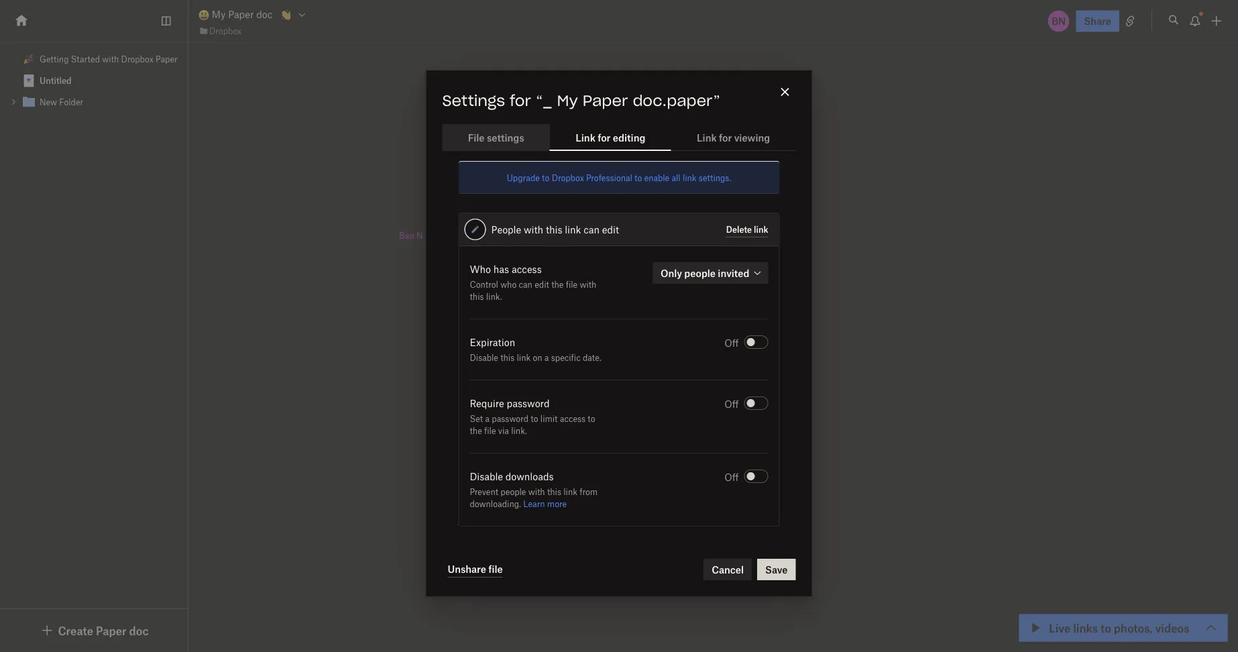Task type: describe. For each thing, give the bounding box(es) containing it.
file inside who has access control who can edit the file with this link.
[[566, 280, 578, 290]]

user-uploaded image: giphy.gif image
[[629, 251, 797, 454]]

date.
[[583, 353, 602, 363]]

heading containing my paper doc
[[406, 171, 963, 207]]

to right 'upgrade'
[[542, 173, 550, 183]]

require
[[470, 398, 504, 409]]

getting started with dropbox paper
[[40, 54, 178, 64]]

limit
[[541, 414, 558, 424]]

dropbox inside 'tab panel'
[[552, 173, 584, 183]]

prevent people with this link from downloading.
[[470, 487, 598, 509]]

this right something
[[546, 224, 562, 235]]

to right limit at the left of the page
[[588, 414, 595, 424]]

enable
[[644, 173, 670, 183]]

delete
[[726, 224, 752, 234]]

file inside require password set a password to limit access to the file via link.
[[484, 426, 496, 436]]

photos,
[[1114, 621, 1153, 635]]

link right something
[[565, 224, 581, 235]]

professional
[[586, 173, 633, 183]]

link for editing
[[576, 132, 646, 143]]

3
[[1101, 625, 1107, 636]]

the inside require password set a password to limit access to the file via link.
[[470, 426, 482, 436]]

for for viewing
[[719, 132, 732, 143]]

off for password
[[725, 398, 739, 410]]

people
[[491, 224, 521, 235]]

learn more
[[523, 499, 567, 509]]

to inside popup button
[[1101, 621, 1112, 635]]

ago
[[1148, 625, 1165, 636]]

tab panel containing people with this link can edit
[[426, 161, 812, 597]]

doc.paper"
[[633, 94, 720, 109]]

"_
[[536, 94, 552, 109]]

type
[[463, 227, 488, 241]]

1 horizontal spatial edit
[[602, 224, 619, 235]]

started
[[580, 227, 616, 241]]

0 vertical spatial doc
[[256, 8, 273, 20]]

😃
[[406, 173, 432, 207]]

link. inside who has access control who can edit the file with this link.
[[486, 292, 502, 302]]

videos
[[1156, 621, 1190, 635]]

bn
[[1052, 15, 1066, 27]]

updated 3 minutes ago
[[1060, 625, 1165, 636]]

invited
[[718, 267, 750, 279]]

link for editing tab
[[550, 124, 671, 150]]

access inside who has access control who can edit the file with this link.
[[512, 263, 542, 275]]

create paper doc button
[[39, 623, 149, 639]]

0 vertical spatial dropbox
[[209, 26, 242, 36]]

downloading.
[[470, 499, 521, 509]]

disable inside expiration disable this link on a specific date.
[[470, 353, 498, 363]]

0 vertical spatial can
[[584, 224, 600, 235]]

get
[[560, 227, 577, 241]]

via
[[498, 426, 509, 436]]

link inside button
[[754, 224, 768, 234]]

expiration disable this link on a specific date.
[[470, 337, 602, 363]]

untitled link
[[0, 70, 188, 91]]

link inside prevent people with this link from downloading.
[[564, 487, 578, 497]]

1 vertical spatial my
[[557, 94, 578, 109]]

link for link for editing
[[576, 132, 596, 143]]

something
[[490, 227, 544, 241]]

my inside heading
[[463, 171, 503, 205]]

only people invited button
[[653, 262, 768, 284]]

specific
[[551, 353, 581, 363]]

only
[[661, 267, 682, 279]]

who
[[501, 280, 517, 290]]

on
[[533, 353, 542, 363]]

more
[[547, 499, 567, 509]]

template content image
[[21, 72, 37, 89]]

link. inside require password set a password to limit access to the file via link.
[[511, 426, 527, 436]]

cancel button
[[704, 559, 752, 580]]

who
[[470, 263, 491, 275]]

type something to get started
[[463, 227, 616, 241]]

with right "people"
[[524, 224, 543, 235]]

live
[[1049, 621, 1071, 635]]

dropbox inside / contents list
[[121, 54, 153, 64]]

prevent
[[470, 487, 498, 497]]

getting
[[40, 54, 69, 64]]

untitled
[[40, 75, 72, 86]]

this inside expiration disable this link on a specific date.
[[501, 353, 515, 363]]

links
[[1073, 621, 1098, 635]]

this inside prevent people with this link from downloading.
[[547, 487, 561, 497]]

1 vertical spatial password
[[492, 414, 529, 424]]

for for "_
[[510, 94, 531, 109]]

all
[[672, 173, 681, 183]]

cancel
[[712, 564, 744, 575]]

file
[[468, 132, 485, 143]]

people for prevent
[[501, 487, 526, 497]]

has
[[494, 263, 509, 275]]

learn
[[523, 499, 545, 509]]

paper inside popup button
[[96, 624, 127, 637]]



Task type: vqa. For each thing, say whether or not it's contained in the screenshot.
second row from the bottom
no



Task type: locate. For each thing, give the bounding box(es) containing it.
viewing
[[734, 132, 770, 143]]

file inside "button"
[[489, 563, 503, 575]]

editing
[[613, 132, 646, 143]]

0 vertical spatial my paper doc
[[209, 8, 273, 20]]

2 horizontal spatial doc
[[592, 171, 640, 205]]

learn more link
[[523, 499, 567, 509]]

1 horizontal spatial doc
[[256, 8, 273, 20]]

unshare
[[448, 563, 486, 575]]

delete link button
[[726, 222, 768, 238]]

edit right get
[[602, 224, 619, 235]]

1 horizontal spatial the
[[552, 280, 564, 290]]

0 horizontal spatial doc
[[129, 624, 149, 637]]

0 horizontal spatial access
[[512, 263, 542, 275]]

tab list containing file settings
[[442, 124, 796, 151]]

dropbox up the untitled "link" at top
[[121, 54, 153, 64]]

settings
[[487, 132, 524, 143]]

with inside prevent people with this link from downloading.
[[528, 487, 545, 497]]

this
[[546, 224, 562, 235], [470, 292, 484, 302], [501, 353, 515, 363], [547, 487, 561, 497]]

0 vertical spatial my
[[212, 8, 226, 20]]

link.
[[486, 292, 502, 302], [511, 426, 527, 436]]

for for editing
[[598, 132, 611, 143]]

1 vertical spatial a
[[485, 414, 490, 424]]

doc right grinning face with big eyes icon
[[256, 8, 273, 20]]

doc inside heading
[[592, 171, 640, 205]]

expiration
[[470, 337, 515, 348]]

my paper doc up people with this link can edit
[[456, 171, 640, 205]]

with inside / contents list
[[102, 54, 119, 64]]

with down started
[[580, 280, 597, 290]]

3 off from the top
[[725, 471, 739, 483]]

0 vertical spatial the
[[552, 280, 564, 290]]

1 horizontal spatial dropbox
[[209, 26, 242, 36]]

1 off from the top
[[725, 337, 739, 349]]

link down settings for "_ my paper doc.paper"
[[576, 132, 596, 143]]

people with this link can edit
[[491, 224, 619, 235]]

1 horizontal spatial my
[[463, 171, 503, 205]]

1 horizontal spatial my paper doc
[[456, 171, 640, 205]]

my left 'upgrade'
[[463, 171, 503, 205]]

with
[[102, 54, 119, 64], [524, 224, 543, 235], [580, 280, 597, 290], [528, 487, 545, 497]]

the inside who has access control who can edit the file with this link.
[[552, 280, 564, 290]]

1 vertical spatial link.
[[511, 426, 527, 436]]

downloads
[[506, 471, 554, 482]]

access
[[512, 263, 542, 275], [560, 414, 586, 424]]

upgrade to dropbox professional to enable all link settings.
[[507, 173, 731, 183]]

upgrade
[[507, 173, 540, 183]]

0 horizontal spatial link
[[576, 132, 596, 143]]

link. right "via"
[[511, 426, 527, 436]]

disable
[[470, 353, 498, 363], [470, 471, 503, 482]]

1 vertical spatial my paper doc
[[456, 171, 640, 205]]

0 horizontal spatial my paper doc
[[209, 8, 273, 20]]

0 vertical spatial disable
[[470, 353, 498, 363]]

my paper doc up the dropbox link
[[209, 8, 273, 20]]

to left get
[[547, 227, 557, 241]]

settings for "_ my paper doc.paper"
[[442, 94, 720, 109]]

a inside expiration disable this link on a specific date.
[[545, 353, 549, 363]]

2 disable from the top
[[470, 471, 503, 482]]

1 vertical spatial people
[[501, 487, 526, 497]]

settings
[[442, 94, 505, 109]]

live links to photos, videos button
[[1020, 615, 1228, 641]]

to left limit at the left of the page
[[531, 414, 538, 424]]

0 vertical spatial edit
[[602, 224, 619, 235]]

1 vertical spatial off
[[725, 398, 739, 410]]

off
[[725, 337, 739, 349], [725, 398, 739, 410], [725, 471, 739, 483]]

to left enable
[[635, 173, 642, 183]]

with up 'learn'
[[528, 487, 545, 497]]

doc left enable
[[592, 171, 640, 205]]

file settings
[[468, 132, 524, 143]]

1 vertical spatial disable
[[470, 471, 503, 482]]

access up who
[[512, 263, 542, 275]]

a inside require password set a password to limit access to the file via link.
[[485, 414, 490, 424]]

started
[[71, 54, 100, 64]]

from
[[580, 487, 598, 497]]

0 horizontal spatial can
[[519, 280, 533, 290]]

2 link from the left
[[697, 132, 717, 143]]

0 vertical spatial a
[[545, 353, 549, 363]]

paper inside / contents list
[[156, 54, 178, 64]]

to right links
[[1101, 621, 1112, 635]]

link
[[576, 132, 596, 143], [697, 132, 717, 143]]

/ contents list
[[0, 48, 188, 113]]

live links to photos, videos
[[1049, 621, 1190, 635]]

my paper doc inside the my paper doc link
[[209, 8, 273, 20]]

off for disable
[[725, 337, 739, 349]]

can
[[584, 224, 600, 235], [519, 280, 533, 290]]

a right on
[[545, 353, 549, 363]]

file settings tab
[[442, 124, 550, 150]]

0 vertical spatial link.
[[486, 292, 502, 302]]

delete link
[[726, 224, 768, 234]]

my
[[212, 8, 226, 20], [557, 94, 578, 109], [463, 171, 503, 205]]

updated
[[1060, 625, 1099, 636]]

for
[[510, 94, 531, 109], [598, 132, 611, 143], [719, 132, 732, 143]]

party popper image
[[23, 54, 34, 64]]

this up more
[[547, 487, 561, 497]]

tab list
[[442, 124, 796, 151]]

the
[[552, 280, 564, 290], [470, 426, 482, 436]]

bn button
[[1047, 9, 1071, 33]]

0 vertical spatial off
[[725, 337, 739, 349]]

only people invited
[[661, 267, 750, 279]]

set
[[470, 414, 483, 424]]

unshare file
[[448, 563, 503, 575]]

link right all
[[683, 173, 697, 183]]

access inside require password set a password to limit access to the file via link.
[[560, 414, 586, 424]]

tab panel
[[426, 161, 812, 597]]

getting started with dropbox paper link
[[0, 48, 188, 70]]

dropbox link
[[199, 24, 242, 37]]

grinning face with big eyes image
[[199, 10, 209, 20]]

0 horizontal spatial the
[[470, 426, 482, 436]]

2 vertical spatial doc
[[129, 624, 149, 637]]

heading
[[406, 171, 963, 207]]

a right set on the left bottom
[[485, 414, 490, 424]]

with right started
[[102, 54, 119, 64]]

2 horizontal spatial dropbox
[[552, 173, 584, 183]]

1 vertical spatial the
[[470, 426, 482, 436]]

1 vertical spatial doc
[[592, 171, 640, 205]]

link. down control
[[486, 292, 502, 302]]

can inside who has access control who can edit the file with this link.
[[519, 280, 533, 290]]

1 horizontal spatial can
[[584, 224, 600, 235]]

file
[[566, 280, 578, 290], [484, 426, 496, 436], [489, 563, 503, 575]]

doc inside popup button
[[129, 624, 149, 637]]

my paper doc
[[209, 8, 273, 20], [456, 171, 640, 205]]

dropbox left professional
[[552, 173, 584, 183]]

disable up the prevent
[[470, 471, 503, 482]]

link inside expiration disable this link on a specific date.
[[517, 353, 531, 363]]

unshare file button
[[448, 562, 503, 578]]

dig image
[[39, 623, 55, 639]]

link for viewing tab
[[671, 124, 796, 150]]

link for viewing
[[697, 132, 770, 143]]

2 horizontal spatial my
[[557, 94, 578, 109]]

file down get
[[566, 280, 578, 290]]

edit inside who has access control who can edit the file with this link.
[[535, 280, 549, 290]]

link
[[683, 173, 697, 183], [565, 224, 581, 235], [754, 224, 768, 234], [517, 353, 531, 363], [564, 487, 578, 497]]

the down set on the left bottom
[[470, 426, 482, 436]]

1 horizontal spatial a
[[545, 353, 549, 363]]

password up limit at the left of the page
[[507, 398, 550, 409]]

0 vertical spatial password
[[507, 398, 550, 409]]

link up more
[[564, 487, 578, 497]]

0 horizontal spatial for
[[510, 94, 531, 109]]

1 horizontal spatial link.
[[511, 426, 527, 436]]

dropbox
[[209, 26, 242, 36], [121, 54, 153, 64], [552, 173, 584, 183]]

who has access control who can edit the file with this link.
[[470, 263, 597, 302]]

edit right who
[[535, 280, 549, 290]]

password up "via"
[[492, 414, 529, 424]]

2 vertical spatial off
[[725, 471, 739, 483]]

0 horizontal spatial dropbox
[[121, 54, 153, 64]]

link for link for viewing
[[697, 132, 717, 143]]

this inside who has access control who can edit the file with this link.
[[470, 292, 484, 302]]

control
[[470, 280, 498, 290]]

for left viewing
[[719, 132, 732, 143]]

2 off from the top
[[725, 398, 739, 410]]

0 horizontal spatial a
[[485, 414, 490, 424]]

2 horizontal spatial for
[[719, 132, 732, 143]]

1 horizontal spatial people
[[684, 267, 716, 279]]

my paper doc link
[[199, 7, 273, 22]]

my right grinning face with big eyes icon
[[212, 8, 226, 20]]

upgrade to dropbox professional to enable all link settings. link
[[507, 173, 731, 183]]

1 disable from the top
[[470, 353, 498, 363]]

can right get
[[584, 224, 600, 235]]

edit
[[602, 224, 619, 235], [535, 280, 549, 290]]

1 horizontal spatial link
[[697, 132, 717, 143]]

1 vertical spatial dropbox
[[121, 54, 153, 64]]

disable downloads
[[470, 471, 554, 482]]

0 horizontal spatial edit
[[535, 280, 549, 290]]

password
[[507, 398, 550, 409], [492, 414, 529, 424]]

require password set a password to limit access to the file via link.
[[470, 398, 595, 436]]

dropbox down the my paper doc link
[[209, 26, 242, 36]]

0 vertical spatial file
[[566, 280, 578, 290]]

with inside who has access control who can edit the file with this link.
[[580, 280, 597, 290]]

1 link from the left
[[576, 132, 596, 143]]

1 vertical spatial edit
[[535, 280, 549, 290]]

1 vertical spatial file
[[484, 426, 496, 436]]

this down control
[[470, 292, 484, 302]]

file left "via"
[[484, 426, 496, 436]]

list item
[[0, 91, 188, 113]]

1 horizontal spatial for
[[598, 132, 611, 143]]

people for only
[[684, 267, 716, 279]]

create paper doc
[[58, 624, 149, 637]]

link right delete
[[754, 224, 768, 234]]

share
[[1084, 15, 1112, 27]]

0 horizontal spatial link.
[[486, 292, 502, 302]]

0 horizontal spatial my
[[212, 8, 226, 20]]

for left the "editing"
[[598, 132, 611, 143]]

2 vertical spatial my
[[463, 171, 503, 205]]

1 vertical spatial can
[[519, 280, 533, 290]]

people right only
[[684, 267, 716, 279]]

people inside only people invited popup button
[[684, 267, 716, 279]]

for left "_
[[510, 94, 531, 109]]

link left on
[[517, 353, 531, 363]]

disable down expiration
[[470, 353, 498, 363]]

doc right create on the bottom of page
[[129, 624, 149, 637]]

this down expiration
[[501, 353, 515, 363]]

share button
[[1076, 10, 1120, 32]]

my right "_
[[557, 94, 578, 109]]

0 vertical spatial people
[[684, 267, 716, 279]]

minutes
[[1110, 625, 1146, 636]]

link up settings.
[[697, 132, 717, 143]]

2 vertical spatial dropbox
[[552, 173, 584, 183]]

the right who
[[552, 280, 564, 290]]

2 vertical spatial file
[[489, 563, 503, 575]]

1 vertical spatial access
[[560, 414, 586, 424]]

0 vertical spatial access
[[512, 263, 542, 275]]

file right unshare
[[489, 563, 503, 575]]

can right who
[[519, 280, 533, 290]]

people inside prevent people with this link from downloading.
[[501, 487, 526, 497]]

1 horizontal spatial access
[[560, 414, 586, 424]]

access right limit at the left of the page
[[560, 414, 586, 424]]

create
[[58, 624, 93, 637]]

0 horizontal spatial people
[[501, 487, 526, 497]]

settings.
[[699, 173, 731, 183]]

people down disable downloads
[[501, 487, 526, 497]]

people
[[684, 267, 716, 279], [501, 487, 526, 497]]

to
[[542, 173, 550, 183], [635, 173, 642, 183], [547, 227, 557, 241], [531, 414, 538, 424], [588, 414, 595, 424], [1101, 621, 1112, 635]]



